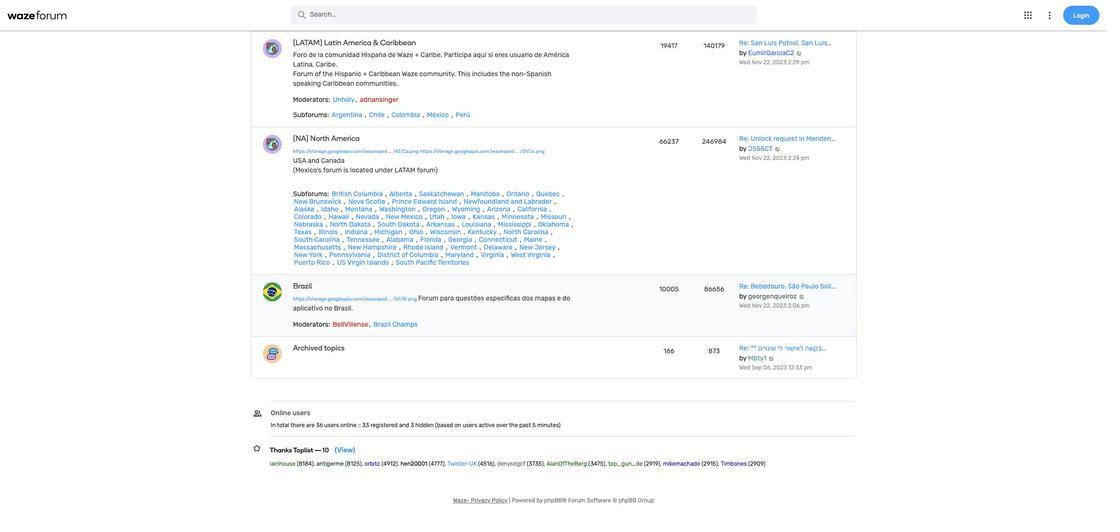 Task type: vqa. For each thing, say whether or not it's contained in the screenshot.
About Waze link
no



Task type: locate. For each thing, give the bounding box(es) containing it.
0 vertical spatial and
[[308, 157, 320, 165]]

moderators: down "aplicativo"
[[293, 321, 330, 329]]

0 vertical spatial brazil
[[293, 282, 312, 291]]

scotia
[[366, 198, 385, 206]]

archived down "aplicativo"
[[293, 343, 323, 352]]

1 horizontal spatial columbia
[[410, 251, 439, 259]]

re: left luis
[[739, 39, 749, 47]]

wed down js55ct
[[739, 155, 751, 161]]

& for netherlands
[[391, 0, 396, 8]]

re: inside re: san luis potosí, san luis… by eumirgarciac2
[[739, 39, 749, 47]]

1 virginia from the left
[[481, 251, 504, 259]]

https://storage.googleapis.com/wazeoped up 'canada'
[[293, 149, 387, 154]]

4 re: from the top
[[739, 344, 749, 352]]

subforums: up alaska
[[293, 190, 329, 198]]

2 vertical spatial caribbean
[[323, 80, 354, 88]]

re: inside re: unlock request in meriden… by js55ct
[[739, 135, 749, 143]]

waze left community.
[[402, 70, 418, 78]]

pm down view the latest post image
[[801, 302, 810, 309]]

by inside the re: ** בקשה לאישור לי שינויים… by mbty1
[[739, 354, 747, 362]]

1 horizontal spatial carolina
[[523, 228, 548, 236]]

wed nov 22, 2023 2:29 pm
[[739, 59, 810, 66]]

perú link
[[455, 111, 471, 119]]

of up speaking
[[315, 70, 321, 78]]

online
[[340, 422, 357, 429]]

1 horizontal spatial forum
[[418, 294, 439, 302]]

nov for brazil
[[752, 302, 762, 309]]

si
[[488, 51, 493, 59]]

us virgin islands link
[[336, 259, 390, 267]]

view the latest post image up "wed nov 22, 2023 2:24 pm"
[[775, 147, 781, 151]]

subforums: inside subforums: british columbia , alberta , saskatchewan , manitoba , ontario , quebec , new brunswick , nova scotia , prince edward island , newfoundland and labrador , alaska , idaho , montana , washington , oregon , wyoming , arizona , california , colorado , hawaii , nevada , new mexico , utah , iowa , kansas , minnesota , missouri , nebraska , north dakota , south dakota , arkansas , louisiana , mississippi , oklahoma , texas , illinois , indiana , michigan , ohio , wisconsin , kentucky , north carolina , south carolina , tennessee , alabama , florida , georgia , connecticut , maine , massachusetts , new hampshire , rhode island , vermont , delaware , new jersey , new york , pennsylvania , district of columbia , maryland , virginia , west virginia , puerto rico , us virgin islands , south pacific territories
[[293, 190, 329, 198]]

2 horizontal spatial de
[[535, 51, 542, 59]]

portugal
[[322, 8, 349, 16]]

of down alabama
[[402, 251, 408, 259]]

twister-
[[448, 461, 470, 467]]

pm right 2:24
[[801, 155, 810, 161]]

2 vertical spatial and
[[399, 422, 409, 429]]

0 horizontal spatial &
[[373, 38, 378, 47]]

1 vertical spatial of
[[402, 251, 408, 259]]

2023 left 2:24
[[773, 155, 787, 161]]

0 horizontal spatial +
[[363, 70, 367, 78]]

tennessee link
[[346, 236, 381, 244]]

nov down eumirgarciac2 at the top of the page
[[752, 59, 762, 66]]

iainhouse (8184), antigerme (8125), orbitc (4912), hen20001 (4777), twister-uk (4516), denysdgcf (3735), alanoftheberg (3475), top_gun_de (2919), mikemachado (2915), timbones (2909)
[[270, 461, 766, 467]]

1 san from the left
[[751, 39, 763, 47]]

1 vertical spatial +
[[363, 70, 367, 78]]

by left mbty1 link
[[739, 354, 747, 362]]

archived down the benelux
[[294, 15, 322, 23]]

0 horizontal spatial carolina
[[314, 236, 340, 244]]

benelux
[[294, 0, 319, 8]]

forum locked image
[[263, 39, 282, 58]]

1 horizontal spatial san
[[801, 39, 813, 47]]

1 vertical spatial 22,
[[763, 155, 772, 161]]

re: left unlock
[[739, 135, 749, 143]]

https://storage.googleapis.com/wazeoped down the perú on the left of page
[[420, 149, 514, 154]]

by for re: bebedouro, são paulo soli… by georgenqueiroz
[[739, 292, 747, 301]]

1 horizontal spatial emea
[[545, 8, 563, 16]]

aplicativo
[[293, 304, 323, 312]]

2:06
[[788, 302, 800, 309]]

caribbean up communities.
[[369, 70, 400, 78]]

re: for [na] north america
[[739, 135, 749, 143]]

and
[[308, 157, 320, 165], [511, 198, 523, 206], [399, 422, 409, 429]]

brazil up "aplicativo"
[[293, 282, 312, 291]]

america for north
[[331, 134, 360, 143]]

alaska
[[294, 205, 314, 213]]

wed down georgenqueiroz
[[739, 302, 751, 309]]

by left phpbb®
[[537, 497, 543, 504]]

no unread posts image
[[263, 282, 282, 302]]

1 horizontal spatial in
[[538, 8, 543, 16]]

in down (belgium,
[[344, 15, 350, 23]]

forum
[[293, 70, 313, 78], [418, 294, 439, 302], [568, 497, 586, 504]]

2 vertical spatial view the latest post image
[[768, 356, 775, 361]]

1 horizontal spatial de
[[388, 51, 396, 59]]

de right usuario
[[535, 51, 542, 59]]

0 horizontal spatial de
[[309, 51, 316, 59]]

view the latest post image
[[796, 51, 802, 56], [775, 147, 781, 151], [768, 356, 775, 361]]

0 horizontal spatial of
[[315, 70, 321, 78]]

topics inside united kingdom , ukraine , other communities in emea , archived topics in emea
[[323, 15, 342, 23]]

indiana
[[345, 228, 368, 236]]

nov for [na] north america
[[752, 155, 762, 161]]

0 vertical spatial caribbean
[[380, 38, 416, 47]]

1 vertical spatial nov
[[752, 155, 762, 161]]

0 vertical spatial of
[[315, 70, 321, 78]]

https://storage.googleapis.com/wazeoped inside https://storage.googleapis.com/wazeoped ... /bf/br.png link
[[293, 296, 387, 302]]

michigan
[[375, 228, 403, 236]]

alberta link
[[389, 190, 413, 198]]

ohio
[[409, 228, 423, 236]]

0 vertical spatial columbia
[[354, 190, 383, 198]]

louisiana link
[[461, 221, 492, 229]]

1 vertical spatial america
[[331, 134, 360, 143]]

view the latest post image up 2:29
[[796, 51, 802, 56]]

873
[[709, 347, 720, 355]]

caribbean up hispana on the top of page
[[380, 38, 416, 47]]

0 vertical spatial nov
[[752, 59, 762, 66]]

1 vertical spatial view the latest post image
[[775, 147, 781, 151]]

by inside re: unlock request in meriden… by js55ct
[[739, 145, 747, 153]]

view the latest post image up 06,
[[768, 356, 775, 361]]

america up https://storage.googleapis.com/wazeoped ... /42/ca.png link
[[331, 134, 360, 143]]

subforums: for subforums: argentina , chile , colombia , méxico , perú
[[293, 111, 329, 119]]

0 vertical spatial moderators:
[[293, 96, 330, 104]]

powered
[[512, 497, 535, 504]]

by inside the re: bebedouro, são paulo soli… by georgenqueiroz
[[739, 292, 747, 301]]

2 horizontal spatial and
[[511, 198, 523, 206]]

1 vertical spatial brazil
[[374, 321, 391, 329]]

2023 down georgenqueiroz
[[773, 302, 787, 309]]

& for america
[[373, 38, 378, 47]]

2 subforums: from the top
[[293, 190, 329, 198]]

topics down (belgium,
[[323, 15, 342, 23]]

alberta
[[390, 190, 412, 198]]

users right 36
[[324, 422, 339, 429]]

https://storage.googleapis.com/wazeoped ... /2f/us.png link
[[420, 147, 545, 156]]

georgenqueiroz
[[748, 292, 797, 301]]

new
[[294, 198, 308, 206], [386, 213, 399, 221], [348, 243, 361, 251], [520, 243, 533, 251], [294, 251, 308, 259]]

subforums: up [na]
[[293, 111, 329, 119]]

saskatchewan
[[419, 190, 464, 198]]

caribbean down hispanic at top left
[[323, 80, 354, 88]]

france
[[470, 0, 491, 8]]

adriansinger link
[[359, 96, 400, 104]]

1 vertical spatial &
[[373, 38, 378, 47]]

poland link
[[293, 8, 316, 16]]

re: inside the re: bebedouro, são paulo soli… by georgenqueiroz
[[739, 282, 749, 291]]

22, for [na] north america
[[763, 155, 772, 161]]

forum right phpbb®
[[568, 497, 586, 504]]

1 vertical spatial south
[[294, 236, 313, 244]]

3 nov from the top
[[752, 302, 762, 309]]

2023 down eumirgarciac2 link
[[773, 59, 787, 66]]

0 horizontal spatial virginia
[[481, 251, 504, 259]]

de right hispana on the top of page
[[388, 51, 396, 59]]

unholy
[[333, 96, 355, 104]]

& up hispana on the top of page
[[373, 38, 378, 47]]

in right request
[[799, 135, 805, 143]]

uk
[[470, 461, 477, 467]]

wed
[[739, 59, 751, 66], [739, 155, 751, 161], [739, 302, 751, 309], [739, 364, 751, 371]]

2 horizontal spatial in
[[799, 135, 805, 143]]

... left /bf/br.png
[[388, 296, 392, 302]]

1 horizontal spatial virginia
[[527, 251, 551, 259]]

méxico
[[427, 111, 449, 119]]

star image
[[253, 444, 261, 452]]

moderators: down speaking
[[293, 96, 330, 104]]

1 nov from the top
[[752, 59, 762, 66]]

1 vertical spatial and
[[511, 198, 523, 206]]

+ up communities.
[[363, 70, 367, 78]]

... left /42/ca.png
[[388, 149, 392, 154]]

south down rhode
[[396, 259, 414, 267]]

3 re: from the top
[[739, 282, 749, 291]]

& right netherlands at the left of the page
[[391, 0, 396, 8]]

alanoftheberg link
[[547, 461, 587, 467]]

iainhouse
[[270, 461, 296, 467]]

1 horizontal spatial caribe.
[[421, 51, 442, 59]]

0 horizontal spatial emea
[[351, 15, 369, 23]]

south dakota link
[[377, 221, 421, 229]]

...
[[388, 149, 392, 154], [516, 149, 519, 154], [388, 296, 392, 302]]

topics down bellvillense
[[324, 343, 345, 352]]

of
[[315, 70, 321, 78], [402, 251, 408, 259]]

in left italy link
[[538, 8, 543, 16]]

1 de from the left
[[309, 51, 316, 59]]

communities.
[[356, 80, 398, 88]]

2 22, from the top
[[763, 155, 772, 161]]

speaking
[[293, 80, 321, 88]]

0 vertical spatial 22,
[[763, 59, 772, 66]]

1 re: from the top
[[739, 39, 749, 47]]

0 vertical spatial forum
[[293, 70, 313, 78]]

https://storage.googleapis.com/wazeoped ... /42/ca.png https://storage.googleapis.com/wazeoped ... /2f/us.png usa and canada (mexico's forum is located under latam forum)
[[293, 149, 545, 174]]

—
[[315, 446, 321, 454]]

3 22, from the top
[[763, 302, 772, 309]]

south up new york 'link'
[[294, 236, 313, 244]]

and up the (mexico's
[[308, 157, 320, 165]]

1 vertical spatial subforums:
[[293, 190, 329, 198]]

pm right the "12:33"
[[804, 364, 813, 371]]

nov down js55ct link
[[752, 155, 762, 161]]

virginia down connecticut
[[481, 251, 504, 259]]

island up utah
[[439, 198, 457, 206]]

1 vertical spatial archived
[[293, 343, 323, 352]]

and inside subforums: british columbia , alberta , saskatchewan , manitoba , ontario , quebec , new brunswick , nova scotia , prince edward island , newfoundland and labrador , alaska , idaho , montana , washington , oregon , wyoming , arizona , california , colorado , hawaii , nevada , new mexico , utah , iowa , kansas , minnesota , missouri , nebraska , north dakota , south dakota , arkansas , louisiana , mississippi , oklahoma , texas , illinois , indiana , michigan , ohio , wisconsin , kentucky , north carolina , south carolina , tennessee , alabama , florida , georgia , connecticut , maine , massachusetts , new hampshire , rhode island , vermont , delaware , new jersey , new york , pennsylvania , district of columbia , maryland , virginia , west virginia , puerto rico , us virgin islands , south pacific territories
[[511, 198, 523, 206]]

0 vertical spatial topics
[[323, 15, 342, 23]]

2 virginia from the left
[[527, 251, 551, 259]]

0 horizontal spatial in
[[344, 15, 350, 23]]

registered
[[371, 422, 398, 429]]

usuario
[[510, 51, 533, 59]]

wed down eumirgarciac2 link
[[739, 59, 751, 66]]

the right over
[[509, 422, 518, 429]]

brazil left the champs
[[374, 321, 391, 329]]

puerto rico link
[[293, 259, 331, 267]]

3 wed from the top
[[739, 302, 751, 309]]

2023 right 06,
[[773, 364, 787, 371]]

(3475),
[[589, 461, 607, 467]]

argentina
[[332, 111, 362, 119]]

waze down the [latam] latin america & caribbean link
[[397, 51, 413, 59]]

22, down js55ct link
[[763, 155, 772, 161]]

1 vertical spatial caribe.
[[316, 60, 337, 69]]

0 vertical spatial subforums:
[[293, 111, 329, 119]]

in
[[538, 8, 543, 16], [344, 15, 350, 23], [799, 135, 805, 143]]

1 vertical spatial island
[[425, 243, 444, 251]]

1 moderators: from the top
[[293, 96, 330, 104]]

and left 3
[[399, 422, 409, 429]]

usa
[[293, 157, 306, 165]]

in inside re: unlock request in meriden… by js55ct
[[799, 135, 805, 143]]

2 re: from the top
[[739, 135, 749, 143]]

subforums: argentina , chile , colombia , méxico , perú
[[293, 111, 470, 119]]

de left the la
[[309, 51, 316, 59]]

san left luis
[[751, 39, 763, 47]]

america for latin
[[343, 38, 372, 47]]

2 wed from the top
[[739, 155, 751, 161]]

forum down latina,
[[293, 70, 313, 78]]

... left "/2f/us.png"
[[516, 149, 519, 154]]

iainhouse link
[[270, 461, 296, 467]]

1 horizontal spatial and
[[399, 422, 409, 429]]

north dakota link
[[329, 221, 372, 229]]

pm
[[801, 59, 810, 66], [801, 155, 810, 161], [801, 302, 810, 309], [804, 364, 813, 371]]

re: san luis potosí, san luis… by eumirgarciac2
[[739, 39, 832, 57]]

san left luis…
[[801, 39, 813, 47]]

caribe.
[[421, 51, 442, 59], [316, 60, 337, 69]]

iowa link
[[451, 213, 467, 221]]

0 vertical spatial archived
[[294, 15, 322, 23]]

re: left **
[[739, 344, 749, 352]]

0 horizontal spatial dakota
[[349, 221, 371, 229]]

1 horizontal spatial dakota
[[398, 221, 420, 229]]

aquí
[[473, 51, 487, 59]]

hawaii link
[[328, 213, 350, 221]]

america up comunidad
[[343, 38, 372, 47]]

1 horizontal spatial +
[[415, 51, 419, 59]]

1 vertical spatial forum
[[418, 294, 439, 302]]

forum)
[[417, 166, 438, 174]]

forum inside forum para questões especificas dos mapas e do aplicativo no brasil.
[[418, 294, 439, 302]]

https://storage.googleapis.com/wazeoped up brasil.
[[293, 296, 387, 302]]

washington
[[379, 205, 416, 213]]

2 dakota from the left
[[398, 221, 420, 229]]

2 vertical spatial nov
[[752, 302, 762, 309]]

22, down eumirgarciac2 link
[[763, 59, 772, 66]]

לאישור
[[785, 344, 804, 352]]

de
[[309, 51, 316, 59], [388, 51, 396, 59], [535, 51, 542, 59]]

view the latest post image for [na] north america
[[775, 147, 781, 151]]

re: bebedouro, são paulo soli… by georgenqueiroz
[[739, 282, 836, 301]]

brazil link
[[293, 282, 568, 291]]

22, down georgenqueiroz
[[763, 302, 772, 309]]

virginia down maine
[[527, 251, 551, 259]]

0 horizontal spatial san
[[751, 39, 763, 47]]

south down washington
[[378, 221, 396, 229]]

wed left sep
[[739, 364, 751, 371]]

minnesota
[[502, 213, 534, 221]]

by left js55ct link
[[739, 145, 747, 153]]

0 horizontal spatial forum
[[293, 70, 313, 78]]

caribe. down the [latam] latin america & caribbean link
[[421, 51, 442, 59]]

nov down georgenqueiroz
[[752, 302, 762, 309]]

alabama link
[[386, 236, 415, 244]]

0 vertical spatial &
[[391, 0, 396, 8]]

1 vertical spatial moderators:
[[293, 321, 330, 329]]

0 vertical spatial america
[[343, 38, 372, 47]]

re: left "bebedouro,"
[[739, 282, 749, 291]]

לי
[[778, 344, 783, 352]]

colorado link
[[293, 213, 323, 221]]

of inside [latam] latin america & caribbean foro de la comunidad hispana de waze + caribe. participa aquí si eres usuario de américa latina, caribe. forum of the hispanic + caribbean waze community. this includes the non-spanish speaking caribbean communities.
[[315, 70, 321, 78]]

caribe. down the la
[[316, 60, 337, 69]]

0 vertical spatial view the latest post image
[[796, 51, 802, 56]]

perú
[[456, 111, 470, 119]]

of inside subforums: british columbia , alberta , saskatchewan , manitoba , ontario , quebec , new brunswick , nova scotia , prince edward island , newfoundland and labrador , alaska , idaho , montana , washington , oregon , wyoming , arizona , california , colorado , hawaii , nevada , new mexico , utah , iowa , kansas , minnesota , missouri , nebraska , north dakota , south dakota , arkansas , louisiana , mississippi , oklahoma , texas , illinois , indiana , michigan , ohio , wisconsin , kentucky , north carolina , south carolina , tennessee , alabama , florida , georgia , connecticut , maine , massachusetts , new hampshire , rhode island , vermont , delaware , new jersey , new york , pennsylvania , district of columbia , maryland , virginia , west virginia , puerto rico , us virgin islands , south pacific territories
[[402, 251, 408, 259]]

2 de from the left
[[388, 51, 396, 59]]

forum down brazil link on the bottom
[[418, 294, 439, 302]]

2 vertical spatial forum
[[568, 497, 586, 504]]

2 moderators: from the top
[[293, 321, 330, 329]]

users up 'there' on the bottom of page
[[293, 409, 311, 417]]

0 horizontal spatial columbia
[[354, 190, 383, 198]]

0 horizontal spatial and
[[308, 157, 320, 165]]

new hampshire link
[[347, 243, 398, 251]]

pm for [na] north america
[[801, 155, 810, 161]]

west
[[511, 251, 526, 259]]

(8184),
[[297, 461, 315, 467]]

1 horizontal spatial of
[[402, 251, 408, 259]]

1 wed from the top
[[739, 59, 751, 66]]

1 subforums: from the top
[[293, 111, 329, 119]]

para
[[440, 294, 454, 302]]

4 wed from the top
[[739, 364, 751, 371]]

america inside [latam] latin america & caribbean foro de la comunidad hispana de waze + caribe. participa aquí si eres usuario de américa latina, caribe. forum of the hispanic + caribbean waze community. this includes the non-spanish speaking caribbean communities.
[[343, 38, 372, 47]]

2 horizontal spatial forum
[[568, 497, 586, 504]]

by left eumirgarciac2 at the top of the page
[[739, 49, 747, 57]]

(4777),
[[429, 461, 446, 467]]

there
[[291, 422, 305, 429]]

2023 for brazil
[[773, 302, 787, 309]]

island up south pacific territories link
[[425, 243, 444, 251]]

mikemachado link
[[663, 461, 700, 467]]

2 nov from the top
[[752, 155, 762, 161]]

2 vertical spatial 22,
[[763, 302, 772, 309]]

& inside "benelux (belgium, netherlands & luxembourg) , spain , france , hungary , israel , italy , poland , portugal , romania"
[[391, 0, 396, 8]]

and up minnesota link
[[511, 198, 523, 206]]

& inside [latam] latin america & caribbean foro de la comunidad hispana de waze + caribe. participa aquí si eres usuario de américa latina, caribe. forum of the hispanic + caribbean waze community. this includes the non-spanish speaking caribbean communities.
[[373, 38, 378, 47]]

+ down the [latam] latin america & caribbean link
[[415, 51, 419, 59]]

privacy
[[471, 497, 491, 504]]

questões
[[456, 294, 484, 302]]

users right "on"
[[463, 422, 477, 429]]

and inside online users in total there are 36 users online :: 33 registered and 3 hidden (based on users active over the past 5 minutes)
[[399, 422, 409, 429]]

pm right 2:29
[[801, 59, 810, 66]]

1 vertical spatial columbia
[[410, 251, 439, 259]]

são
[[788, 282, 800, 291]]

by right 86656
[[739, 292, 747, 301]]

idaho
[[321, 205, 339, 213]]

1 horizontal spatial &
[[391, 0, 396, 8]]



Task type: describe. For each thing, give the bounding box(es) containing it.
re: ** בקשה לאישור לי שינויים… by mbty1
[[739, 344, 826, 362]]

sep
[[752, 364, 762, 371]]

by inside re: san luis potosí, san luis… by eumirgarciac2
[[739, 49, 747, 57]]

1 dakota from the left
[[349, 221, 371, 229]]

10
[[323, 446, 329, 454]]

foro
[[293, 51, 307, 59]]

pm for brazil
[[801, 302, 810, 309]]

portugal link
[[321, 8, 350, 16]]

kingdom
[[412, 8, 439, 16]]

the inside online users in total there are 36 users online :: 33 registered and 3 hidden (based on users active over the past 5 minutes)
[[509, 422, 518, 429]]

22, for brazil
[[763, 302, 772, 309]]

0 vertical spatial south
[[378, 221, 396, 229]]

wyoming
[[452, 205, 480, 213]]

19417
[[661, 42, 678, 50]]

1 22, from the top
[[763, 59, 772, 66]]

new brunswick link
[[293, 198, 343, 206]]

2 horizontal spatial users
[[463, 422, 477, 429]]

this
[[458, 70, 470, 78]]

moderators: unholy , adriansinger
[[293, 96, 399, 104]]

0 vertical spatial waze
[[397, 51, 413, 59]]

mexico
[[401, 213, 423, 221]]

2:24
[[788, 155, 800, 161]]

dos
[[522, 294, 533, 302]]

archived topics
[[293, 343, 345, 352]]

... for https://storage.googleapis.com/wazeoped ... /bf/br.png
[[388, 296, 392, 302]]

the left hispanic at top left
[[323, 70, 333, 78]]

wed for brazil
[[739, 302, 751, 309]]

by for waze- privacy policy | powered by phpbb® forum software © phpbb group
[[537, 497, 543, 504]]

re: for brazil
[[739, 282, 749, 291]]

benelux (belgium, netherlands & luxembourg) , spain , france , hungary , israel , italy , poland , portugal , romania
[[294, 0, 573, 16]]

luis
[[764, 39, 777, 47]]

brunswick
[[309, 198, 342, 206]]

vermont
[[450, 243, 477, 251]]

(8125),
[[345, 461, 363, 467]]

newfoundland
[[464, 198, 509, 206]]

3 de from the left
[[535, 51, 542, 59]]

colombia link
[[391, 111, 421, 119]]

british columbia link
[[331, 190, 384, 198]]

1 vertical spatial topics
[[324, 343, 345, 352]]

minutes)
[[537, 422, 561, 429]]

12:33
[[789, 364, 803, 371]]

**
[[751, 344, 757, 352]]

https://storage.googleapis.com/wazeoped for https://storage.googleapis.com/wazeoped ... /42/ca.png https://storage.googleapis.com/wazeoped ... /2f/us.png usa and canada (mexico's forum is located under latam forum)
[[293, 149, 387, 154]]

wisconsin link
[[429, 228, 462, 236]]

request
[[774, 135, 798, 143]]

246984
[[702, 138, 727, 146]]

adriansinger
[[360, 96, 399, 104]]

chile
[[369, 111, 385, 119]]

re: unlock request in meriden… by js55ct
[[739, 135, 836, 153]]

moderators: for brazil
[[293, 321, 330, 329]]

re: for [latam] latin america & caribbean
[[739, 39, 749, 47]]

©
[[613, 497, 617, 504]]

luxembourg)
[[398, 0, 439, 8]]

by for re: unlock request in meriden… by js55ct
[[739, 145, 747, 153]]

2023 for [na] north america
[[773, 155, 787, 161]]

total
[[277, 422, 289, 429]]

idaho link
[[320, 205, 339, 213]]

moderators: for [latam] latin america & caribbean
[[293, 96, 330, 104]]

bebedouro,
[[751, 282, 786, 291]]

0 horizontal spatial brazil
[[293, 282, 312, 291]]

86656
[[704, 285, 725, 293]]

hen20001 link
[[401, 461, 428, 467]]

nevada link
[[355, 213, 380, 221]]

re: san luis potosí, san luis… link
[[739, 39, 832, 47]]

0 vertical spatial island
[[439, 198, 457, 206]]

1 vertical spatial caribbean
[[369, 70, 400, 78]]

florida link
[[419, 236, 442, 244]]

new york link
[[293, 251, 324, 259]]

france link
[[469, 0, 492, 8]]

33
[[362, 422, 369, 429]]

e
[[557, 294, 561, 302]]

https://storage.googleapis.com/wazeoped for https://storage.googleapis.com/wazeoped ... /bf/br.png
[[293, 296, 387, 302]]

islands
[[367, 259, 389, 267]]

bellvillense
[[333, 321, 368, 329]]

chile link
[[368, 111, 386, 119]]

forum inside [latam] latin america & caribbean foro de la comunidad hispana de waze + caribe. participa aquí si eres usuario de américa latina, caribe. forum of the hispanic + caribbean waze community. this includes the non-spanish speaking caribbean communities.
[[293, 70, 313, 78]]

mbty1
[[748, 354, 767, 362]]

subforums: for subforums: british columbia , alberta , saskatchewan , manitoba , ontario , quebec , new brunswick , nova scotia , prince edward island , newfoundland and labrador , alaska , idaho , montana , washington , oregon , wyoming , arizona , california , colorado , hawaii , nevada , new mexico , utah , iowa , kansas , minnesota , missouri , nebraska , north dakota , south dakota , arkansas , louisiana , mississippi , oklahoma , texas , illinois , indiana , michigan , ohio , wisconsin , kentucky , north carolina , south carolina , tennessee , alabama , florida , georgia , connecticut , maine , massachusetts , new hampshire , rhode island , vermont , delaware , new jersey , new york , pennsylvania , district of columbia , maryland , virginia , west virginia , puerto rico , us virgin islands , south pacific territories
[[293, 190, 329, 198]]

0 horizontal spatial caribe.
[[316, 60, 337, 69]]

archived topics link
[[293, 343, 568, 352]]

nebraska
[[294, 221, 323, 229]]

pm for [latam] latin america & caribbean
[[801, 59, 810, 66]]

california link
[[517, 205, 548, 213]]

2023 for [latam] latin america & caribbean
[[773, 59, 787, 66]]

and inside https://storage.googleapis.com/wazeoped ... /42/ca.png https://storage.googleapis.com/wazeoped ... /2f/us.png usa and canada (mexico's forum is located under latam forum)
[[308, 157, 320, 165]]

wed for [latam] latin america & caribbean
[[739, 59, 751, 66]]

alanoftheberg
[[547, 461, 587, 467]]

twister-uk link
[[448, 461, 477, 467]]

1 horizontal spatial brazil
[[374, 321, 391, 329]]

(2915),
[[702, 461, 720, 467]]

1 vertical spatial waze
[[402, 70, 418, 78]]

2 san from the left
[[801, 39, 813, 47]]

re: inside the re: ** בקשה לאישור לי שינויים… by mbty1
[[739, 344, 749, 352]]

maine
[[524, 236, 543, 244]]

unlock
[[751, 135, 772, 143]]

hen20001
[[401, 461, 428, 467]]

comunidad
[[325, 51, 360, 59]]

(mexico's
[[293, 166, 322, 174]]

36
[[316, 422, 323, 429]]

no unread posts image
[[263, 135, 282, 154]]

are
[[306, 422, 315, 429]]

https://storage.googleapis.com/wazeoped ... /bf/br.png link
[[293, 294, 417, 304]]

2 vertical spatial south
[[396, 259, 414, 267]]

canada
[[321, 157, 345, 165]]

hawaii
[[329, 213, 349, 221]]

bellvillense link
[[332, 321, 369, 329]]

montana link
[[344, 205, 373, 213]]

hispanic
[[335, 70, 361, 78]]

louisiana
[[462, 221, 491, 229]]

wed nov 22, 2023 2:06 pm
[[739, 302, 810, 309]]

|
[[509, 497, 511, 504]]

(based
[[435, 422, 453, 429]]

champs
[[392, 321, 418, 329]]

שינויים…
[[758, 344, 826, 352]]

view the latest post image
[[799, 294, 805, 299]]

wisconsin
[[430, 228, 461, 236]]

new mexico link
[[385, 213, 424, 221]]

js55ct link
[[748, 145, 773, 153]]

... for https://storage.googleapis.com/wazeoped ... /42/ca.png https://storage.googleapis.com/wazeoped ... /2f/us.png usa and canada (mexico's forum is located under latam forum)
[[388, 149, 392, 154]]

italy
[[555, 0, 569, 8]]

06,
[[764, 364, 772, 371]]

saskatchewan link
[[418, 190, 465, 198]]

0 vertical spatial caribe.
[[421, 51, 442, 59]]

no
[[325, 304, 333, 312]]

communities
[[496, 8, 536, 16]]

benelux (belgium, netherlands & luxembourg) link
[[293, 0, 440, 8]]

view the latest post image for [latam] latin america & caribbean
[[796, 51, 802, 56]]

online
[[271, 409, 291, 417]]

virgin
[[347, 259, 365, 267]]

is
[[344, 166, 349, 174]]

[latam] latin america & caribbean link
[[293, 38, 568, 47]]

oregon
[[423, 205, 445, 213]]

iowa
[[452, 213, 466, 221]]

luis…
[[815, 39, 832, 47]]

territories
[[438, 259, 469, 267]]

thanks
[[270, 446, 292, 454]]

archived inside united kingdom , ukraine , other communities in emea , archived topics in emea
[[294, 15, 322, 23]]

0 vertical spatial +
[[415, 51, 419, 59]]

oklahoma
[[538, 221, 569, 229]]

1 horizontal spatial users
[[324, 422, 339, 429]]

the left non-
[[500, 70, 510, 78]]

participa
[[444, 51, 472, 59]]

wed for [na] north america
[[739, 155, 751, 161]]

0 horizontal spatial users
[[293, 409, 311, 417]]

minnesota link
[[501, 213, 535, 221]]



